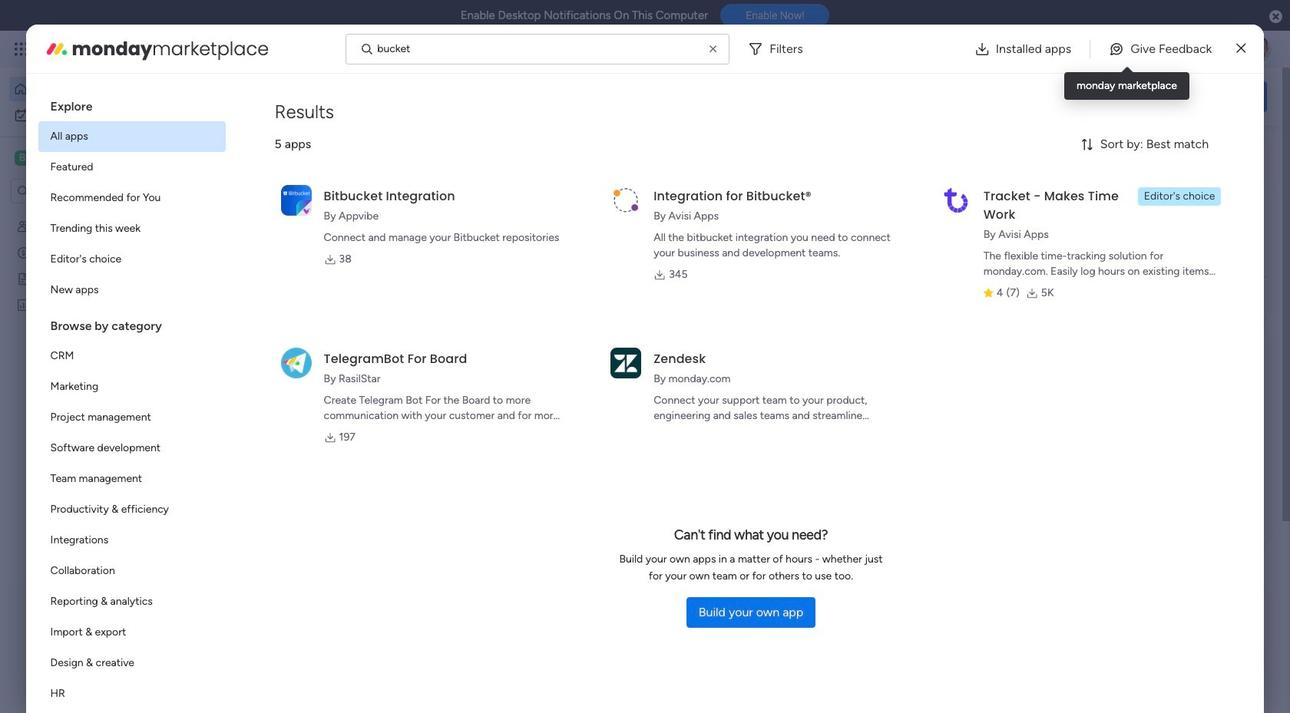 Task type: describe. For each thing, give the bounding box(es) containing it.
0 horizontal spatial monday marketplace image
[[44, 36, 69, 61]]

workspace image
[[15, 150, 30, 167]]

dapulse close image
[[1270, 9, 1283, 25]]

1 heading from the top
[[38, 86, 226, 121]]

0 vertical spatial dapulse x slim image
[[1237, 40, 1246, 58]]

notifications image
[[1018, 41, 1033, 57]]

help image
[[1191, 41, 1206, 57]]

see plans image
[[255, 41, 269, 58]]

help center element
[[1037, 664, 1268, 714]]

getting started element
[[1037, 591, 1268, 652]]

update feed image
[[1052, 41, 1067, 57]]

2 image
[[1063, 31, 1077, 49]]



Task type: vqa. For each thing, say whether or not it's contained in the screenshot.
3rd "Status" from the bottom
no



Task type: locate. For each thing, give the bounding box(es) containing it.
0 vertical spatial heading
[[38, 86, 226, 121]]

list box
[[38, 86, 226, 714], [0, 210, 196, 525]]

check circle image
[[1060, 195, 1070, 206]]

monday marketplace image
[[44, 36, 69, 61], [1119, 41, 1135, 57]]

circle o image
[[1060, 253, 1070, 265]]

1 horizontal spatial monday marketplace image
[[1119, 41, 1135, 57]]

monday marketplace image right 'invite members' image
[[1119, 41, 1135, 57]]

heading
[[38, 86, 226, 121], [38, 306, 226, 341]]

search everything image
[[1157, 41, 1172, 57]]

select product image
[[14, 41, 29, 57]]

workspace selection element
[[15, 149, 97, 167]]

1 vertical spatial heading
[[38, 306, 226, 341]]

quick search results list box
[[237, 174, 1000, 566]]

v2 bolt switch image
[[1169, 88, 1178, 105]]

1 vertical spatial dapulse x slim image
[[1245, 142, 1263, 161]]

v2 user feedback image
[[1050, 88, 1061, 105]]

Search in workspace field
[[32, 182, 128, 200]]

monday marketplace image right select product image
[[44, 36, 69, 61]]

public dashboard image
[[16, 297, 31, 312]]

invite members image
[[1086, 41, 1101, 57]]

option
[[9, 77, 187, 101], [9, 103, 187, 128], [38, 121, 226, 152], [38, 152, 226, 183], [38, 183, 226, 214], [0, 212, 196, 215], [38, 214, 226, 244], [38, 244, 226, 275], [38, 275, 226, 306], [38, 341, 226, 372], [38, 372, 226, 403], [38, 403, 226, 433], [38, 433, 226, 464], [38, 464, 226, 495], [38, 495, 226, 525], [38, 525, 226, 556], [38, 556, 226, 587], [38, 587, 226, 618], [38, 618, 226, 648], [38, 648, 226, 679], [38, 679, 226, 710]]

terry turtle image
[[1248, 37, 1272, 61]]

dapulse x slim image
[[1237, 40, 1246, 58], [1245, 142, 1263, 161]]

app logo image
[[281, 185, 312, 216], [611, 185, 642, 216], [941, 185, 972, 216], [281, 348, 312, 379], [611, 348, 642, 379]]

2 heading from the top
[[38, 306, 226, 341]]

public board image
[[16, 271, 31, 286]]



